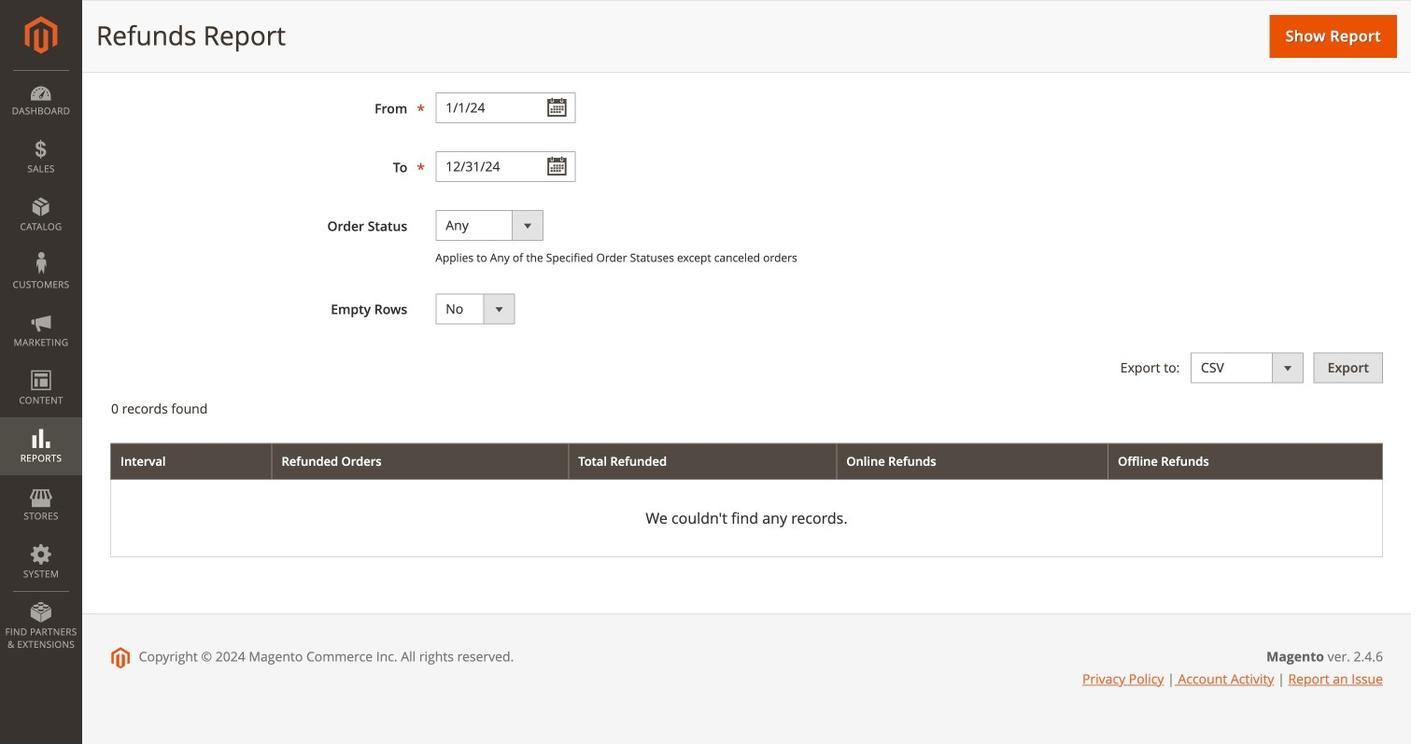 Task type: locate. For each thing, give the bounding box(es) containing it.
magento admin panel image
[[25, 16, 57, 54]]

menu bar
[[0, 70, 82, 661]]

None text field
[[436, 92, 576, 123], [436, 151, 576, 182], [436, 92, 576, 123], [436, 151, 576, 182]]



